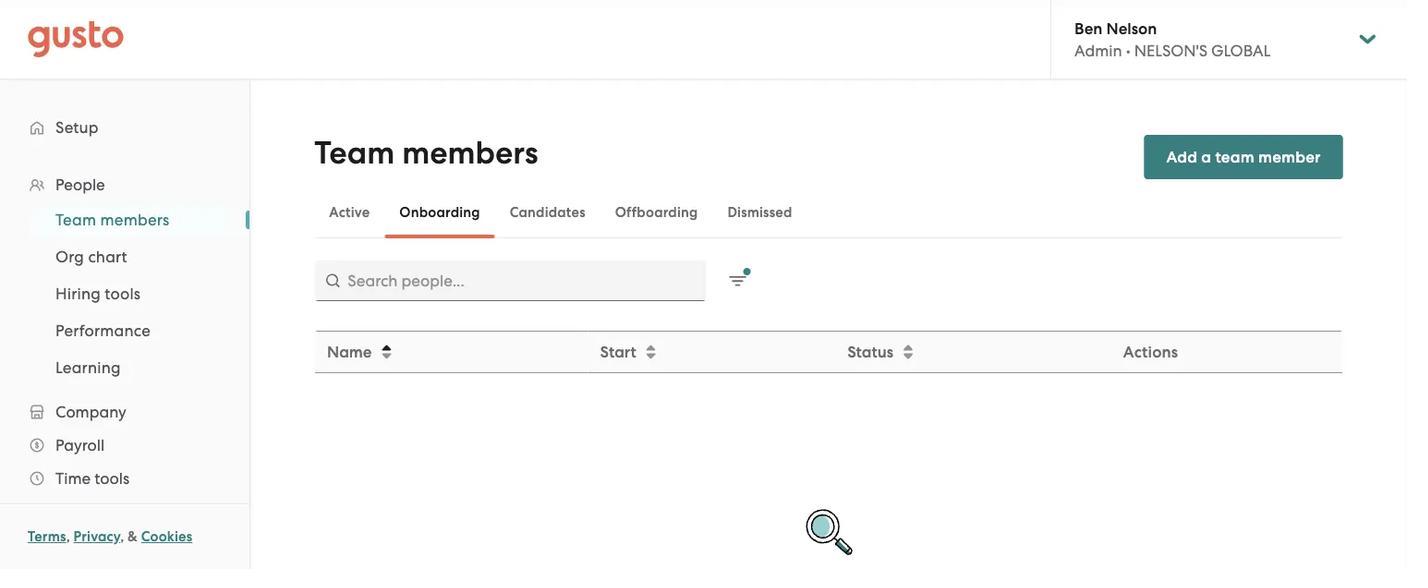 Task type: describe. For each thing, give the bounding box(es) containing it.
org
[[55, 248, 84, 266]]

•
[[1126, 41, 1131, 60]]

name
[[326, 342, 371, 361]]

performance link
[[33, 314, 231, 347]]

team members inside gusto navigation 'element'
[[55, 211, 169, 229]]

team
[[1215, 147, 1255, 166]]

active button
[[314, 190, 385, 235]]

tools for hiring tools
[[105, 285, 141, 303]]

tools for time tools
[[94, 469, 130, 488]]

setup
[[55, 118, 99, 137]]

start button
[[588, 333, 834, 371]]

active
[[329, 204, 370, 221]]

performance
[[55, 322, 151, 340]]

dismissed
[[728, 204, 792, 221]]

admin
[[1075, 41, 1122, 60]]

chart
[[88, 248, 127, 266]]

offboarding
[[615, 204, 698, 221]]

time tools button
[[18, 462, 231, 495]]

cookies button
[[141, 526, 192, 548]]

actions
[[1123, 342, 1178, 361]]

1 , from the left
[[66, 529, 70, 545]]

people
[[55, 176, 105, 194]]

terms , privacy , & cookies
[[28, 529, 192, 545]]

global
[[1211, 41, 1271, 60]]

new notifications image
[[728, 268, 751, 290]]

onboarding button
[[385, 190, 495, 235]]

offboarding button
[[600, 190, 713, 235]]

list containing people
[[0, 168, 249, 569]]

ben nelson admin • nelson's global
[[1075, 19, 1271, 60]]

home image
[[28, 21, 124, 58]]

status button
[[836, 333, 1111, 371]]

company button
[[18, 395, 231, 429]]

privacy
[[73, 529, 120, 545]]

privacy link
[[73, 529, 120, 545]]

dismissed button
[[713, 190, 807, 235]]

1 horizontal spatial members
[[402, 134, 538, 172]]

nelson
[[1107, 19, 1157, 38]]

terms
[[28, 529, 66, 545]]

Search people... field
[[314, 261, 706, 301]]

a
[[1201, 147, 1212, 166]]

team members tab list
[[314, 187, 1343, 238]]

add a team member
[[1166, 147, 1321, 166]]



Task type: vqa. For each thing, say whether or not it's contained in the screenshot.
home image
yes



Task type: locate. For each thing, give the bounding box(es) containing it.
hiring
[[55, 285, 101, 303]]

start
[[600, 342, 636, 361]]

members down people dropdown button
[[100, 211, 169, 229]]

1 vertical spatial team
[[55, 211, 96, 229]]

hiring tools
[[55, 285, 141, 303]]

, left &
[[120, 529, 124, 545]]

1 vertical spatial tools
[[94, 469, 130, 488]]

org chart link
[[33, 240, 231, 273]]

setup link
[[18, 111, 231, 144]]

0 vertical spatial team members
[[314, 134, 538, 172]]

members inside gusto navigation 'element'
[[100, 211, 169, 229]]

learning
[[55, 359, 121, 377]]

hiring tools link
[[33, 277, 231, 310]]

learning link
[[33, 351, 231, 384]]

time
[[55, 469, 91, 488]]

0 horizontal spatial team members
[[55, 211, 169, 229]]

name button
[[315, 333, 587, 371]]

2 , from the left
[[120, 529, 124, 545]]

1 vertical spatial members
[[100, 211, 169, 229]]

2 list from the top
[[0, 201, 249, 386]]

team members up onboarding
[[314, 134, 538, 172]]

company
[[55, 403, 126, 421]]

payroll button
[[18, 429, 231, 462]]

list
[[0, 168, 249, 569], [0, 201, 249, 386]]

1 horizontal spatial team
[[314, 134, 395, 172]]

people button
[[18, 168, 231, 201]]

team
[[314, 134, 395, 172], [55, 211, 96, 229]]

tools inside dropdown button
[[94, 469, 130, 488]]

members up onboarding
[[402, 134, 538, 172]]

terms link
[[28, 529, 66, 545]]

candidates
[[510, 204, 586, 221]]

candidates button
[[495, 190, 600, 235]]

0 horizontal spatial team
[[55, 211, 96, 229]]

, left privacy link
[[66, 529, 70, 545]]

ben
[[1075, 19, 1103, 38]]

1 vertical spatial team members
[[55, 211, 169, 229]]

onboarding
[[399, 204, 480, 221]]

0 horizontal spatial members
[[100, 211, 169, 229]]

1 horizontal spatial team members
[[314, 134, 538, 172]]

team down people
[[55, 211, 96, 229]]

org chart
[[55, 248, 127, 266]]

1 list from the top
[[0, 168, 249, 569]]

gusto navigation element
[[0, 79, 249, 569]]

team members link
[[33, 203, 231, 237]]

team members
[[314, 134, 538, 172], [55, 211, 169, 229]]

status
[[847, 342, 893, 361]]

tools down the 'org chart' link
[[105, 285, 141, 303]]

1 horizontal spatial ,
[[120, 529, 124, 545]]

add
[[1166, 147, 1198, 166]]

time tools
[[55, 469, 130, 488]]

members
[[402, 134, 538, 172], [100, 211, 169, 229]]

add a team member button
[[1144, 135, 1343, 179]]

tools down payroll dropdown button
[[94, 469, 130, 488]]

list containing team members
[[0, 201, 249, 386]]

&
[[128, 529, 138, 545]]

0 vertical spatial members
[[402, 134, 538, 172]]

cookies
[[141, 529, 192, 545]]

team up the active
[[314, 134, 395, 172]]

team inside gusto navigation 'element'
[[55, 211, 96, 229]]

payroll
[[55, 436, 105, 455]]

member
[[1259, 147, 1321, 166]]

0 vertical spatial team
[[314, 134, 395, 172]]

team members down people dropdown button
[[55, 211, 169, 229]]

tools
[[105, 285, 141, 303], [94, 469, 130, 488]]

0 horizontal spatial ,
[[66, 529, 70, 545]]

0 vertical spatial tools
[[105, 285, 141, 303]]

,
[[66, 529, 70, 545], [120, 529, 124, 545]]

nelson's
[[1134, 41, 1208, 60]]



